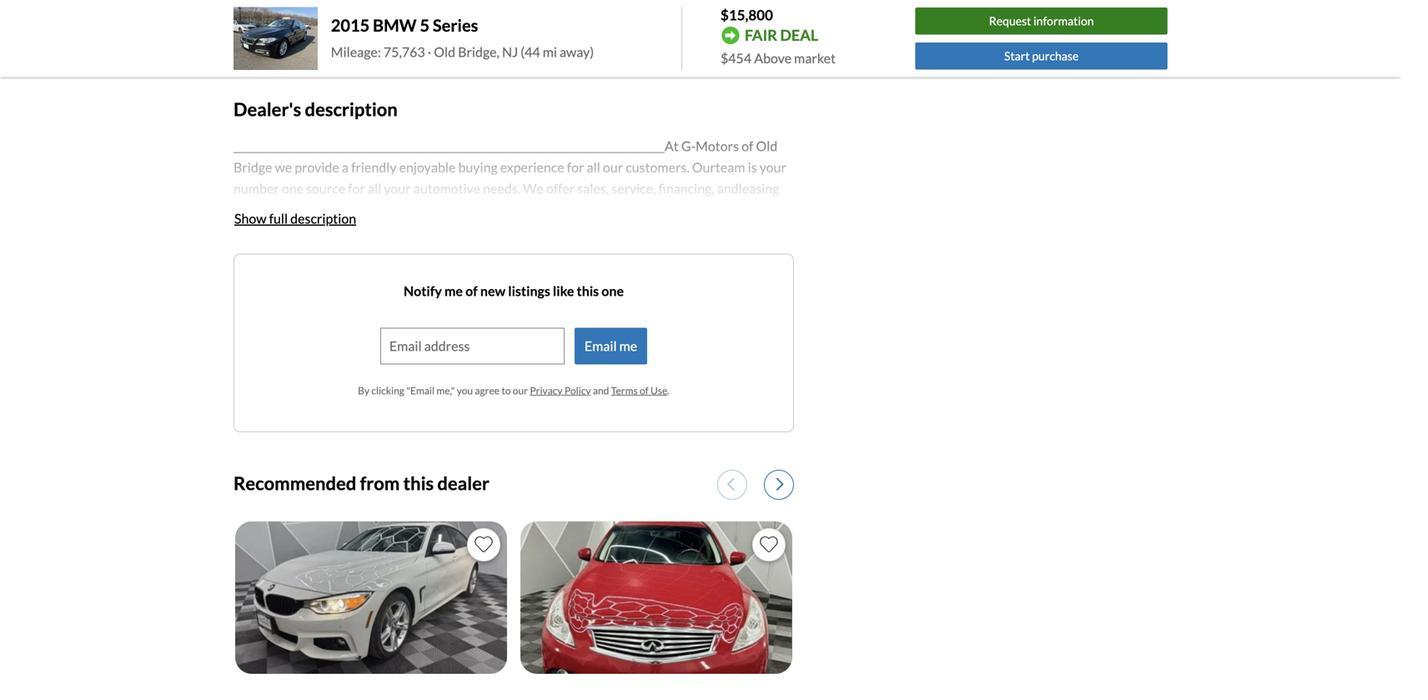 Task type: vqa. For each thing, say whether or not it's contained in the screenshot.
left Of
yes



Task type: locate. For each thing, give the bounding box(es) containing it.
our
[[513, 385, 528, 397]]

$15,800
[[721, 6, 773, 23]]

0 vertical spatial show
[[234, 32, 266, 48]]

use
[[651, 385, 667, 397]]

me for notify
[[444, 283, 463, 299]]

of
[[465, 283, 478, 299], [640, 385, 649, 397]]

me right email
[[619, 338, 637, 354]]

notify
[[404, 283, 442, 299]]

privacy
[[530, 385, 563, 397]]

0 vertical spatial reviews
[[254, 3, 299, 19]]

1 vertical spatial of
[[640, 385, 649, 397]]

like
[[553, 283, 574, 299]]

bridge,
[[458, 44, 500, 60]]

1 vertical spatial me
[[619, 338, 637, 354]]

additional
[[234, 373, 294, 389]]

1 vertical spatial show
[[234, 210, 266, 227]]

1 horizontal spatial me
[[619, 338, 637, 354]]

reviews up all
[[254, 3, 299, 19]]

0 vertical spatial me
[[444, 283, 463, 299]]

me
[[444, 283, 463, 299], [619, 338, 637, 354]]

1 vertical spatial description
[[290, 210, 356, 227]]

show inside button
[[234, 32, 266, 48]]

me,"
[[436, 385, 455, 397]]

show left all
[[234, 32, 266, 48]]

show full description
[[234, 210, 356, 227]]

1 show from the top
[[234, 32, 266, 48]]

0 vertical spatial of
[[465, 283, 478, 299]]

request information
[[989, 14, 1094, 28]]

one
[[602, 283, 624, 299]]

me for email
[[619, 338, 637, 354]]

series
[[433, 15, 478, 35]]

dealer
[[437, 473, 489, 494]]

from
[[360, 473, 400, 494]]

request information button
[[915, 8, 1168, 35]]

0 horizontal spatial me
[[444, 283, 463, 299]]

show left full at left top
[[234, 210, 266, 227]]

you
[[457, 385, 473, 397]]

all
[[269, 32, 283, 48]]

description
[[305, 98, 398, 120], [290, 210, 356, 227]]

75,763
[[384, 44, 425, 60]]

0 horizontal spatial of
[[465, 283, 478, 299]]

by clicking "email me," you agree to our privacy policy and terms of use .
[[358, 385, 670, 397]]

information
[[1033, 14, 1094, 28]]

show full description button
[[234, 200, 357, 237]]

reviews down yet.
[[285, 32, 331, 48]]

me inside "button"
[[619, 338, 637, 354]]

2015
[[331, 15, 370, 35]]

scroll right image
[[777, 478, 784, 492]]

of left use
[[640, 385, 649, 397]]

1 vertical spatial this
[[403, 473, 434, 494]]

description inside button
[[290, 210, 356, 227]]

bmw
[[373, 15, 417, 35]]

this right like
[[577, 283, 599, 299]]

show inside button
[[234, 210, 266, 227]]

me right notify
[[444, 283, 463, 299]]

this right from
[[403, 473, 434, 494]]

description down mileage:
[[305, 98, 398, 120]]

2 show from the top
[[234, 210, 266, 227]]

0 vertical spatial this
[[577, 283, 599, 299]]

purchase
[[1032, 49, 1079, 63]]

notify me of new listings like this one
[[404, 283, 624, 299]]

this
[[577, 283, 599, 299], [403, 473, 434, 494]]

dealer's
[[234, 98, 301, 120]]

privacy policy link
[[530, 385, 591, 397]]

reviews
[[254, 3, 299, 19], [285, 32, 331, 48]]

1 horizontal spatial this
[[577, 283, 599, 299]]

to
[[502, 385, 511, 397]]

show
[[234, 32, 266, 48], [234, 210, 266, 227]]

agree
[[475, 385, 500, 397]]

reviews inside button
[[285, 32, 331, 48]]

terms
[[611, 385, 638, 397]]

email me
[[584, 338, 637, 354]]

$454 above market
[[721, 50, 836, 66]]

by
[[358, 385, 370, 397]]

1 vertical spatial reviews
[[285, 32, 331, 48]]

of left new
[[465, 283, 478, 299]]

market
[[794, 50, 836, 66]]

·
[[428, 44, 431, 60]]

.
[[667, 385, 670, 397]]

description right full at left top
[[290, 210, 356, 227]]

request
[[989, 14, 1031, 28]]



Task type: describe. For each thing, give the bounding box(es) containing it.
"email
[[406, 385, 435, 397]]

show for show full description
[[234, 210, 266, 227]]

recommended
[[234, 473, 356, 494]]

old
[[434, 44, 455, 60]]

policy
[[564, 385, 591, 397]]

dealer's description
[[234, 98, 398, 120]]

fair deal
[[745, 26, 818, 44]]

0 vertical spatial description
[[305, 98, 398, 120]]

1 horizontal spatial of
[[640, 385, 649, 397]]

clicking
[[371, 385, 404, 397]]

terms of use link
[[611, 385, 667, 397]]

deal
[[780, 26, 818, 44]]

listings
[[508, 283, 550, 299]]

email me button
[[574, 328, 647, 365]]

fair
[[745, 26, 777, 44]]

and
[[593, 385, 609, 397]]

email
[[584, 338, 617, 354]]

above
[[754, 50, 792, 66]]

2016 bmw 4 series image
[[235, 522, 507, 675]]

(44
[[521, 44, 540, 60]]

mi
[[543, 44, 557, 60]]

Email address email field
[[381, 329, 564, 364]]

new
[[480, 283, 506, 299]]

2015 bmw 5 series mileage: 75,763 · old bridge, nj (44 mi away)
[[331, 15, 594, 60]]

no reviews yet.
[[234, 3, 323, 19]]

start purchase
[[1004, 49, 1079, 63]]

scroll left image
[[727, 478, 735, 492]]

start purchase button
[[915, 42, 1168, 70]]

5
[[420, 15, 430, 35]]

additional information
[[234, 373, 367, 389]]

$454
[[721, 50, 752, 66]]

away)
[[560, 44, 594, 60]]

show for show all reviews
[[234, 32, 266, 48]]

mileage:
[[331, 44, 381, 60]]

full
[[269, 210, 288, 227]]

2012 infiniti g37 image
[[520, 522, 792, 675]]

start
[[1004, 49, 1030, 63]]

show all reviews
[[234, 32, 331, 48]]

yet.
[[302, 3, 323, 19]]

information
[[297, 373, 367, 389]]

show all reviews button
[[234, 22, 332, 58]]

2015 bmw 5 series image
[[234, 7, 318, 70]]

no
[[234, 3, 251, 19]]

recommended from this dealer
[[234, 473, 489, 494]]

nj
[[502, 44, 518, 60]]

0 horizontal spatial this
[[403, 473, 434, 494]]



